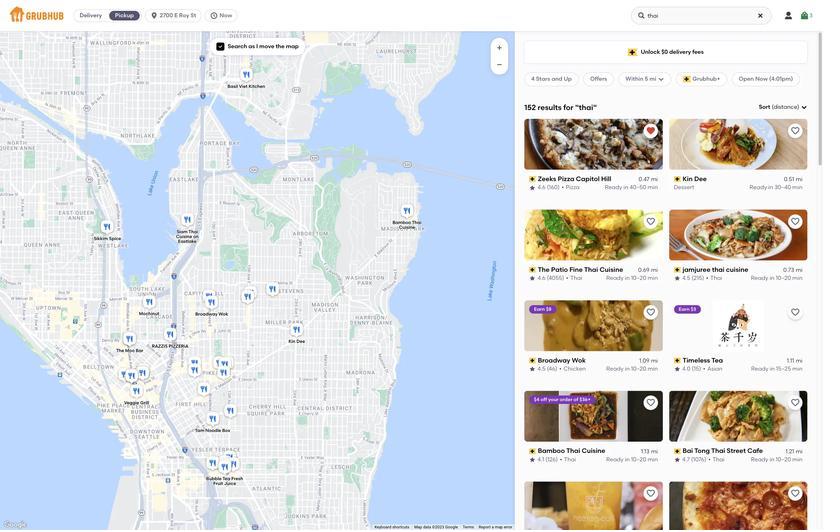 Task type: describe. For each thing, give the bounding box(es) containing it.
10–20 for broadway wok
[[632, 366, 647, 373]]

save this restaurant button for kin dee logo
[[789, 124, 803, 138]]

ready in 10–20 min for jamjuree thai cuisine
[[752, 275, 803, 282]]

$36+
[[580, 397, 591, 403]]

4.1
[[538, 457, 545, 463]]

kin dee razzis pizzeria the moo bar
[[116, 339, 305, 354]]

map data ©2023 google
[[415, 525, 458, 530]]

mi for kin dee
[[797, 176, 803, 183]]

chu minh tofu & vegan deli image
[[217, 457, 233, 475]]

i
[[256, 43, 258, 50]]

3 button
[[800, 8, 813, 23]]

bai
[[683, 447, 694, 455]]

ready in 10–20 min for broadway wok
[[607, 366, 658, 373]]

in for bai tong thai street cafe
[[770, 457, 775, 463]]

fees
[[693, 49, 704, 55]]

152
[[525, 103, 536, 112]]

minus icon image
[[496, 61, 504, 69]]

jamjuree
[[683, 266, 711, 274]]

save this restaurant image for bai tong thai street cafe
[[791, 398, 801, 408]]

10–20 for jamjuree thai cuisine
[[777, 275, 792, 282]]

4.5 (46)
[[538, 366, 558, 373]]

$3
[[691, 306, 697, 312]]

unlock $0 delivery fees
[[641, 49, 704, 55]]

di fiora image
[[187, 362, 203, 380]]

the patio fine thai cuisine image
[[243, 285, 259, 303]]

• for tea
[[704, 366, 706, 373]]

cuisine left on
[[176, 234, 192, 239]]

save this restaurant image for kin dee
[[791, 126, 801, 136]]

min for bai tong thai street cafe
[[793, 457, 803, 463]]

min for timeless tea
[[793, 366, 803, 373]]

sushi ave image
[[205, 455, 221, 473]]

(15)
[[692, 366, 702, 373]]

1 horizontal spatial broadway
[[538, 357, 571, 364]]

in for timeless tea
[[771, 366, 775, 373]]

min for kin dee
[[793, 184, 803, 191]]

ready in 10–20 min for bamboo thai cuisine
[[607, 457, 658, 463]]

asean food hall-hi fry image
[[124, 368, 140, 386]]

• pizza
[[562, 184, 580, 191]]

grubhub+
[[693, 76, 721, 82]]

the
[[276, 43, 285, 50]]

results
[[538, 103, 562, 112]]

xing fu tang image
[[117, 367, 133, 385]]

fine
[[570, 266, 583, 274]]

4 stars and up
[[532, 76, 572, 82]]

broadway wok image
[[204, 295, 220, 312]]

mi for zeeks pizza capitol hill
[[652, 176, 658, 183]]

tam
[[195, 428, 205, 433]]

shortcuts
[[393, 525, 410, 530]]

veggie grill
[[124, 401, 149, 406]]

(126)
[[546, 457, 558, 463]]

$4 off your order of $36+
[[534, 397, 591, 403]]

on
[[193, 234, 199, 239]]

svg image inside now button
[[210, 12, 218, 20]]

main navigation navigation
[[0, 0, 824, 31]]

report a map error link
[[479, 525, 513, 530]]

• thai for patio
[[567, 275, 583, 282]]

vinason pho & grill image
[[121, 331, 137, 348]]

4.0
[[683, 366, 691, 373]]

subscription pass image for bai tong thai street cafe
[[675, 449, 682, 454]]

min for bamboo thai cuisine
[[648, 457, 658, 463]]

mi for timeless tea
[[797, 358, 803, 364]]

bai tong thai street cafe logo image
[[670, 391, 808, 442]]

viet
[[239, 84, 248, 89]]

2 vertical spatial save this restaurant image
[[646, 489, 656, 499]]

loving hut image
[[225, 457, 242, 474]]

delivery button
[[74, 9, 108, 22]]

grubhub plus flag logo image for grubhub+
[[683, 76, 692, 83]]

mochinut image
[[141, 294, 158, 312]]

ready for bamboo thai cuisine
[[607, 457, 624, 463]]

sort
[[760, 104, 771, 111]]

"thai"
[[576, 103, 597, 112]]

broadway wok logo image
[[525, 300, 663, 351]]

ba bar image
[[223, 403, 239, 421]]

save this restaurant button for jamjuree thai cuisine logo on the top
[[789, 214, 803, 229]]

search as i move the map
[[228, 43, 299, 50]]

1 vertical spatial wok
[[572, 357, 586, 364]]

star icon image for bamboo thai cuisine
[[530, 457, 536, 463]]

earn for broadway
[[534, 306, 545, 312]]

1.21
[[786, 448, 795, 455]]

subscription pass image for broadway wok
[[530, 358, 537, 364]]

hill
[[602, 175, 612, 183]]

in for kin dee
[[769, 184, 774, 191]]

0.51 mi
[[785, 176, 803, 183]]

open now (4:01pm)
[[739, 76, 794, 82]]

jamjuree thai cuisine logo image
[[670, 210, 808, 261]]

1 horizontal spatial now
[[756, 76, 769, 82]]

star icon image for timeless tea
[[675, 366, 681, 373]]

0.47 mi
[[639, 176, 658, 183]]

4.6 (160)
[[538, 184, 560, 191]]

google
[[446, 525, 458, 530]]

• thai for thai
[[707, 275, 723, 282]]

sort ( distance )
[[760, 104, 800, 111]]

razzis pizzeria image
[[162, 327, 178, 344]]

ready in 15–25 min
[[752, 366, 803, 373]]

40–50
[[630, 184, 647, 191]]

30–40
[[775, 184, 792, 191]]

kin dee
[[683, 175, 707, 183]]

4.0 (15)
[[683, 366, 702, 373]]

roy
[[179, 12, 189, 19]]

ready in 10–20 min for the patio fine thai cuisine
[[607, 275, 658, 282]]

10–20 for the patio fine thai cuisine
[[632, 275, 647, 282]]

the moo bar image
[[122, 331, 138, 349]]

distance
[[774, 104, 798, 111]]

1.09 mi
[[640, 358, 658, 364]]

saved restaurant button
[[644, 124, 658, 138]]

in for zeeks pizza capitol hill
[[624, 184, 629, 191]]

cuisine
[[727, 266, 749, 274]]

• for pizza
[[562, 184, 564, 191]]

• for tong
[[709, 457, 711, 463]]

data
[[424, 525, 431, 530]]

3
[[810, 12, 813, 19]]

siam thai cuisine on eastlake image
[[180, 212, 196, 229]]

ready for kin dee
[[750, 184, 768, 191]]

2700 e roy st
[[160, 12, 196, 19]]

report a map error
[[479, 525, 513, 530]]

0.47
[[639, 176, 650, 183]]

ready for broadway wok
[[607, 366, 624, 373]]

st
[[191, 12, 196, 19]]

min for jamjuree thai cuisine
[[793, 275, 803, 282]]

the patio fine thai cuisine
[[538, 266, 624, 274]]

star icon image for zeeks pizza capitol hill
[[530, 185, 536, 191]]

bamboo thai cuisine
[[538, 447, 606, 455]]

mi for bamboo thai cuisine
[[652, 448, 658, 455]]

tam noodle box image
[[205, 411, 221, 429]]

midnight cookie co image
[[135, 362, 151, 380]]

1.11
[[788, 358, 795, 364]]

zeeks pizza capitol hill image
[[265, 281, 281, 299]]

grain house image
[[216, 365, 232, 383]]

subscription pass image for timeless tea
[[675, 358, 682, 364]]

min for broadway wok
[[648, 366, 658, 373]]

asean food hall-rolling wok image
[[124, 368, 140, 386]]

jamjuree thai cuisine
[[683, 266, 749, 274]]

din tai fung image
[[135, 365, 151, 383]]

ready in 10–20 min for bai tong thai street cafe
[[752, 457, 803, 463]]

noodle
[[206, 428, 221, 433]]

bubble tea fresh fruit juice image
[[217, 459, 233, 477]]

star icon image for broadway wok
[[530, 366, 536, 373]]

biang biang noodles image
[[187, 355, 203, 373]]

10–20 for bamboo thai cuisine
[[632, 457, 647, 463]]

save this restaurant button for big mario's pizza capitol hill logo
[[789, 487, 803, 501]]

4.6 for the patio fine thai cuisine
[[538, 275, 546, 282]]

0.69
[[639, 267, 650, 274]]

ready for the patio fine thai cuisine
[[607, 275, 624, 282]]

kin for kin dee
[[683, 175, 693, 183]]

15–25
[[777, 366, 792, 373]]

bai tong thai street cafe image
[[219, 355, 235, 373]]

patio
[[552, 266, 568, 274]]

Search for food, convenience, alcohol... search field
[[632, 7, 772, 25]]

bamboo thai cuisine image
[[399, 203, 416, 221]]

dee for kin dee razzis pizzeria the moo bar
[[297, 339, 305, 344]]

svg image inside 2700 e roy st button
[[150, 12, 158, 20]]

delivery
[[670, 49, 692, 55]]

1 horizontal spatial the
[[538, 266, 550, 274]]

within 5 mi
[[626, 76, 657, 82]]

cuisine left 0.69
[[600, 266, 624, 274]]

keyboard
[[375, 525, 392, 530]]

min for zeeks pizza capitol hill
[[648, 184, 658, 191]]

earn for timeless
[[679, 306, 690, 312]]

4
[[532, 76, 535, 82]]

10–20 for bai tong thai street cafe
[[777, 457, 792, 463]]

kin for kin dee razzis pizzeria the moo bar
[[289, 339, 296, 344]]



Task type: locate. For each thing, give the bounding box(es) containing it.
mi la cay image
[[222, 450, 238, 467]]

subscription pass image
[[530, 176, 537, 182], [530, 267, 537, 273], [530, 449, 537, 454], [675, 449, 682, 454]]

subscription pass image left bamboo thai cuisine
[[530, 449, 537, 454]]

svg image inside 3 button
[[800, 11, 810, 20]]

bamboo for bamboo thai cuisine
[[538, 447, 565, 455]]

1 earn from the left
[[534, 306, 545, 312]]

2700 e roy st button
[[145, 9, 205, 22]]

ready for jamjuree thai cuisine
[[752, 275, 769, 282]]

4.1 (126)
[[538, 457, 558, 463]]

now right open
[[756, 76, 769, 82]]

1 vertical spatial 4.5
[[538, 366, 546, 373]]

map right a
[[495, 525, 503, 530]]

pizza
[[558, 175, 575, 183], [566, 184, 580, 191]]

star icon image for jamjuree thai cuisine
[[675, 275, 681, 282]]

star icon image left 4.6 (4055) on the right of page
[[530, 275, 536, 282]]

star icon image left the 4.5 (215)
[[675, 275, 681, 282]]

delivery
[[80, 12, 102, 19]]

map region
[[0, 15, 618, 530]]

grubhub plus flag logo image left the grubhub+
[[683, 76, 692, 83]]

svg image right )
[[802, 104, 808, 111]]

4.6 (4055)
[[538, 275, 565, 282]]

star icon image for bai tong thai street cafe
[[675, 457, 681, 463]]

(4055)
[[547, 275, 565, 282]]

0 horizontal spatial dee
[[297, 339, 305, 344]]

4.5 for jamjuree thai cuisine
[[683, 275, 691, 282]]

0 horizontal spatial wok
[[219, 312, 228, 317]]

4.6 left (4055)
[[538, 275, 546, 282]]

0 horizontal spatial broadway
[[196, 312, 218, 317]]

1 horizontal spatial grubhub plus flag logo image
[[683, 76, 692, 83]]

subscription pass image for zeeks pizza capitol hill
[[530, 176, 537, 182]]

siam
[[177, 229, 188, 234]]

thai ginger - pacific place image
[[134, 365, 150, 383]]

mi right 0.47
[[652, 176, 658, 183]]

bamboo
[[393, 220, 411, 225], [538, 447, 565, 455]]

1 horizontal spatial map
[[495, 525, 503, 530]]

now
[[220, 12, 232, 19], [756, 76, 769, 82]]

• thai for tong
[[709, 457, 725, 463]]

tea for timeless
[[712, 357, 724, 364]]

broadway up (46)
[[538, 357, 571, 364]]

10–20 down 1.09
[[632, 366, 647, 373]]

ready for zeeks pizza capitol hill
[[605, 184, 623, 191]]

big mario's pizza capitol hill image
[[212, 355, 228, 373]]

the up 4.6 (4055) on the right of page
[[538, 266, 550, 274]]

pickup button
[[108, 9, 141, 22]]

min down the 1.11 mi
[[793, 366, 803, 373]]

mi for the patio fine thai cuisine
[[652, 267, 658, 274]]

moo
[[125, 349, 135, 354]]

star icon image
[[530, 185, 536, 191], [530, 275, 536, 282], [675, 275, 681, 282], [530, 366, 536, 373], [675, 366, 681, 373], [530, 457, 536, 463], [675, 457, 681, 463]]

juice
[[224, 482, 236, 487]]

kin dee image
[[289, 322, 305, 340]]

earn left $3
[[679, 306, 690, 312]]

1 horizontal spatial earn
[[679, 306, 690, 312]]

dee inside kin dee razzis pizzeria the moo bar
[[297, 339, 305, 344]]

0 vertical spatial map
[[286, 43, 299, 50]]

1 vertical spatial tea
[[223, 477, 231, 482]]

5
[[645, 76, 649, 82]]

map
[[415, 525, 423, 530]]

cuisine down bamboo thai cuisine image
[[399, 225, 415, 230]]

1 horizontal spatial dee
[[695, 175, 707, 183]]

ready
[[605, 184, 623, 191], [750, 184, 768, 191], [607, 275, 624, 282], [752, 275, 769, 282], [607, 366, 624, 373], [752, 366, 769, 373], [607, 457, 624, 463], [752, 457, 769, 463]]

1 horizontal spatial tea
[[712, 357, 724, 364]]

big mario's pizza capitol hill logo image
[[670, 482, 808, 530]]

veggie grill image
[[129, 383, 145, 401]]

subscription pass image for kin dee
[[675, 176, 682, 182]]

bamboo inside bamboo thai cuisine siam thai cuisine on eastlake
[[393, 220, 411, 225]]

chicken
[[564, 366, 586, 373]]

earn
[[534, 306, 545, 312], [679, 306, 690, 312]]

subscription pass image for jamjuree thai cuisine
[[675, 267, 682, 273]]

wok up kin dee razzis pizzeria the moo bar in the bottom left of the page
[[219, 312, 228, 317]]

0 vertical spatial bamboo
[[393, 220, 411, 225]]

0.51
[[785, 176, 795, 183]]

in for the patio fine thai cuisine
[[625, 275, 630, 282]]

earn $3
[[679, 306, 697, 312]]

save this restaurant button for meetea cafe logo
[[644, 487, 658, 501]]

basil viet kitchen
[[228, 84, 265, 89]]

1 horizontal spatial wok
[[572, 357, 586, 364]]

in for broadway wok
[[625, 366, 630, 373]]

1 horizontal spatial svg image
[[802, 104, 808, 111]]

timeless tea image
[[201, 289, 217, 306]]

min down 1.13 mi at bottom right
[[648, 457, 658, 463]]

1 horizontal spatial bamboo
[[538, 447, 565, 455]]

• for thai
[[707, 275, 709, 282]]

basil viet kitchen image
[[239, 67, 255, 84]]

star icon image for the patio fine thai cuisine
[[530, 275, 536, 282]]

• chicken
[[560, 366, 586, 373]]

mi right 0.69
[[652, 267, 658, 274]]

save this restaurant button for bai tong thai street cafe logo
[[789, 396, 803, 410]]

(160)
[[547, 184, 560, 191]]

dee for kin dee
[[695, 175, 707, 183]]

zeeks pizza capitol hill logo image
[[525, 119, 663, 170]]

pickup
[[115, 12, 134, 19]]

0 vertical spatial dee
[[695, 175, 707, 183]]

mi for jamjuree thai cuisine
[[797, 267, 803, 274]]

• right (126)
[[560, 457, 563, 463]]

0 horizontal spatial earn
[[534, 306, 545, 312]]

0 horizontal spatial grubhub plus flag logo image
[[629, 48, 638, 56]]

ready in 10–20 min down 1.21
[[752, 457, 803, 463]]

mi for broadway wok
[[652, 358, 658, 364]]

1.21 mi
[[786, 448, 803, 455]]

min down 0.69 mi in the right of the page
[[648, 275, 658, 282]]

min for the patio fine thai cuisine
[[648, 275, 658, 282]]

zeeks
[[538, 175, 557, 183]]

10–20 down 0.69
[[632, 275, 647, 282]]

tea left fresh
[[223, 477, 231, 482]]

ready in 30–40 min
[[750, 184, 803, 191]]

wok up chicken
[[572, 357, 586, 364]]

bamboo thai cuisine siam thai cuisine on eastlake
[[176, 220, 422, 244]]

• asian
[[704, 366, 723, 373]]

broadway down timeless tea image
[[196, 312, 218, 317]]

pizza for zeeks
[[558, 175, 575, 183]]

google image
[[2, 520, 29, 530]]

broadway wok inside map region
[[196, 312, 228, 317]]

ready in 10–20 min
[[607, 275, 658, 282], [752, 275, 803, 282], [607, 366, 658, 373], [607, 457, 658, 463], [752, 457, 803, 463]]

earn left $8
[[534, 306, 545, 312]]

star icon image left 4.7
[[675, 457, 681, 463]]

• right (1076)
[[709, 457, 711, 463]]

ready in 10–20 min down 0.69
[[607, 275, 658, 282]]

1 horizontal spatial kin
[[683, 175, 693, 183]]

the patio fine thai cuisine logo image
[[525, 210, 663, 261]]

subscription pass image up $4
[[530, 358, 537, 364]]

mi right 1.13
[[652, 448, 658, 455]]

svg image
[[784, 11, 794, 20], [800, 11, 810, 20], [150, 12, 158, 20], [638, 12, 646, 20], [758, 12, 764, 19], [218, 44, 223, 49], [658, 76, 665, 83]]

1 vertical spatial grubhub plus flag logo image
[[683, 76, 692, 83]]

tea inside bubble tea fresh fruit juice
[[223, 477, 231, 482]]

0 horizontal spatial the
[[116, 349, 124, 354]]

saved restaurant image
[[646, 126, 656, 136]]

0 vertical spatial 4.6
[[538, 184, 546, 191]]

$0
[[662, 49, 669, 55]]

subscription pass image left zeeks
[[530, 176, 537, 182]]

the inside kin dee razzis pizzeria the moo bar
[[116, 349, 124, 354]]

wok inside map region
[[219, 312, 228, 317]]

ready for timeless tea
[[752, 366, 769, 373]]

min down 0.73 mi on the bottom
[[793, 275, 803, 282]]

thanh vi image
[[217, 454, 233, 472]]

star icon image left 4.1
[[530, 457, 536, 463]]

1 vertical spatial svg image
[[802, 104, 808, 111]]

offers
[[591, 76, 608, 82]]

thai
[[713, 266, 725, 274]]

broadway wok up (46)
[[538, 357, 586, 364]]

subscription pass image left bai
[[675, 449, 682, 454]]

unlock
[[641, 49, 661, 55]]

subscription pass image left patio
[[530, 267, 537, 273]]

4.7 (1076)
[[683, 457, 707, 463]]

svg image right 'st'
[[210, 12, 218, 20]]

grubhub plus flag logo image for unlock $0 delivery fees
[[629, 48, 638, 56]]

10–20 down 1.13
[[632, 457, 647, 463]]

mi right 1.11
[[797, 358, 803, 364]]

0 horizontal spatial kin
[[289, 339, 296, 344]]

subscription pass image up dessert
[[675, 176, 682, 182]]

0 vertical spatial now
[[220, 12, 232, 19]]

subscription pass image for the patio fine thai cuisine
[[530, 267, 537, 273]]

meetea cafe logo image
[[525, 482, 663, 530]]

0.69 mi
[[639, 267, 658, 274]]

1 vertical spatial now
[[756, 76, 769, 82]]

ready in 10–20 min down 1.09
[[607, 366, 658, 373]]

• right (15)
[[704, 366, 706, 373]]

star icon image left 4.5 (46) on the bottom right of page
[[530, 366, 536, 373]]

• right (46)
[[560, 366, 562, 373]]

plus icon image
[[496, 44, 504, 52]]

mi right 1.21
[[797, 448, 803, 455]]

0 vertical spatial tea
[[712, 357, 724, 364]]

kin dee logo image
[[670, 119, 808, 170]]

ready in 10–20 min down 1.13
[[607, 457, 658, 463]]

min down 0.51 mi
[[793, 184, 803, 191]]

bamboo for bamboo thai cuisine siam thai cuisine on eastlake
[[393, 220, 411, 225]]

0 horizontal spatial map
[[286, 43, 299, 50]]

save this restaurant image
[[646, 217, 656, 227], [791, 217, 801, 227], [646, 308, 656, 317], [791, 308, 801, 317], [646, 398, 656, 408], [791, 489, 801, 499]]

1 vertical spatial bamboo
[[538, 447, 565, 455]]

)
[[798, 104, 800, 111]]

• thai down bai tong thai street cafe
[[709, 457, 725, 463]]

ready in 10–20 min down 0.73
[[752, 275, 803, 282]]

in for bamboo thai cuisine
[[625, 457, 630, 463]]

pizzeria
[[169, 344, 189, 349]]

4.5 for broadway wok
[[538, 366, 546, 373]]

152 results for "thai"
[[525, 103, 597, 112]]

0 vertical spatial broadway
[[196, 312, 218, 317]]

veggie
[[124, 401, 139, 406]]

4.7
[[683, 457, 690, 463]]

10–20 down 0.73
[[777, 275, 792, 282]]

subscription pass image for bamboo thai cuisine
[[530, 449, 537, 454]]

of
[[574, 397, 579, 403]]

sikkim spice image
[[99, 219, 115, 237]]

mochinut
[[139, 311, 159, 317]]

report
[[479, 525, 491, 530]]

kin
[[683, 175, 693, 183], [289, 339, 296, 344]]

0 horizontal spatial broadway wok
[[196, 312, 228, 317]]

save this restaurant button for the patio fine thai cuisine logo
[[644, 214, 658, 229]]

now inside button
[[220, 12, 232, 19]]

order
[[560, 397, 573, 403]]

open
[[739, 76, 755, 82]]

cuisine down bamboo thai cuisine logo
[[582, 447, 606, 455]]

broadway inside map region
[[196, 312, 218, 317]]

box
[[222, 428, 230, 433]]

1 vertical spatial 4.6
[[538, 275, 546, 282]]

(1076)
[[692, 457, 707, 463]]

kin inside kin dee razzis pizzeria the moo bar
[[289, 339, 296, 344]]

timeless tea
[[683, 357, 724, 364]]

1 vertical spatial broadway wok
[[538, 357, 586, 364]]

4.5 left (46)
[[538, 366, 546, 373]]

in for jamjuree thai cuisine
[[770, 275, 775, 282]]

save this restaurant button
[[789, 124, 803, 138], [644, 214, 658, 229], [789, 214, 803, 229], [644, 305, 658, 320], [789, 305, 803, 320], [644, 396, 658, 410], [789, 396, 803, 410], [644, 487, 658, 501], [789, 487, 803, 501]]

2 4.6 from the top
[[538, 275, 546, 282]]

0 vertical spatial wok
[[219, 312, 228, 317]]

1 vertical spatial broadway
[[538, 357, 571, 364]]

4.5 left (215)
[[683, 275, 691, 282]]

mi right 5
[[650, 76, 657, 82]]

save this restaurant image
[[791, 126, 801, 136], [791, 398, 801, 408], [646, 489, 656, 499]]

• for wok
[[560, 366, 562, 373]]

broadway wok down timeless tea image
[[196, 312, 228, 317]]

• down patio
[[567, 275, 569, 282]]

pizza up • pizza
[[558, 175, 575, 183]]

your
[[549, 397, 559, 403]]

1.13 mi
[[642, 448, 658, 455]]

grubhub plus flag logo image
[[629, 48, 638, 56], [683, 76, 692, 83]]

error
[[504, 525, 513, 530]]

bubble
[[206, 477, 222, 482]]

keyboard shortcuts button
[[375, 525, 410, 530]]

the
[[538, 266, 550, 274], [116, 349, 124, 354]]

sikkim spice
[[94, 236, 121, 242]]

• thai down bamboo thai cuisine
[[560, 457, 577, 463]]

1 horizontal spatial broadway wok
[[538, 357, 586, 364]]

2 earn from the left
[[679, 306, 690, 312]]

0 vertical spatial svg image
[[210, 12, 218, 20]]

4.6 for zeeks pizza capitol hill
[[538, 184, 546, 191]]

timeless
[[683, 357, 711, 364]]

sikkim
[[94, 236, 108, 242]]

grubhub plus flag logo image left unlock on the right of page
[[629, 48, 638, 56]]

vietlicious image
[[196, 381, 212, 399]]

e
[[174, 12, 178, 19]]

• for thai
[[560, 457, 563, 463]]

4.6 down zeeks
[[538, 184, 546, 191]]

ready for bai tong thai street cafe
[[752, 457, 769, 463]]

meetea cafe image
[[217, 356, 233, 374]]

0 vertical spatial broadway wok
[[196, 312, 228, 317]]

mi right 0.51 in the top right of the page
[[797, 176, 803, 183]]

subscription pass image left timeless
[[675, 358, 682, 364]]

1 4.6 from the top
[[538, 184, 546, 191]]

0 horizontal spatial svg image
[[210, 12, 218, 20]]

1 vertical spatial the
[[116, 349, 124, 354]]

1 vertical spatial map
[[495, 525, 503, 530]]

tea up asian
[[712, 357, 724, 364]]

1.09
[[640, 358, 650, 364]]

map right the
[[286, 43, 299, 50]]

4.5
[[683, 275, 691, 282], [538, 366, 546, 373]]

0 vertical spatial the
[[538, 266, 550, 274]]

move
[[260, 43, 275, 50]]

1 vertical spatial dee
[[297, 339, 305, 344]]

0 vertical spatial save this restaurant image
[[791, 126, 801, 136]]

star icon image left 4.6 (160)
[[530, 185, 536, 191]]

svg image
[[210, 12, 218, 20], [802, 104, 808, 111]]

(215)
[[692, 275, 705, 282]]

asian
[[708, 366, 723, 373]]

pizza down zeeks pizza capitol hill
[[566, 184, 580, 191]]

0 vertical spatial kin
[[683, 175, 693, 183]]

min down 1.21 mi
[[793, 457, 803, 463]]

10–20 down 1.21
[[777, 457, 792, 463]]

• thai down fine in the right bottom of the page
[[567, 275, 583, 282]]

subscription pass image
[[675, 176, 682, 182], [675, 267, 682, 273], [530, 358, 537, 364], [675, 358, 682, 364]]

star icon image left the 4.0
[[675, 366, 681, 373]]

0 horizontal spatial bamboo
[[393, 220, 411, 225]]

$4
[[534, 397, 540, 403]]

• thai down jamjuree thai cuisine
[[707, 275, 723, 282]]

0 horizontal spatial tea
[[223, 477, 231, 482]]

terms
[[463, 525, 474, 530]]

0.73
[[784, 267, 795, 274]]

0 vertical spatial pizza
[[558, 175, 575, 183]]

jamjuree thai cuisine image
[[240, 289, 256, 307]]

for
[[564, 103, 574, 112]]

• thai for thai
[[560, 457, 577, 463]]

bamboo thai cuisine logo image
[[525, 391, 663, 442]]

tea for bubble
[[223, 477, 231, 482]]

1 vertical spatial save this restaurant image
[[791, 398, 801, 408]]

mi right 1.09
[[652, 358, 658, 364]]

min down "0.47 mi"
[[648, 184, 658, 191]]

the left moo
[[116, 349, 124, 354]]

tam noodle box
[[195, 428, 230, 433]]

1 vertical spatial kin
[[289, 339, 296, 344]]

timeless tea logo image
[[713, 300, 764, 351]]

none field containing sort
[[760, 103, 808, 111]]

pizza for •
[[566, 184, 580, 191]]

None field
[[760, 103, 808, 111]]

street
[[727, 447, 747, 455]]

earn $8
[[534, 306, 552, 312]]

0 vertical spatial grubhub plus flag logo image
[[629, 48, 638, 56]]

now right 'st'
[[220, 12, 232, 19]]

0 horizontal spatial 4.5
[[538, 366, 546, 373]]

(
[[773, 104, 774, 111]]

0 vertical spatial 4.5
[[683, 275, 691, 282]]

mi right 0.73
[[797, 267, 803, 274]]

1 vertical spatial pizza
[[566, 184, 580, 191]]

min down 1.09 mi
[[648, 366, 658, 373]]

• right (160) on the top right
[[562, 184, 564, 191]]

wok
[[219, 312, 228, 317], [572, 357, 586, 364]]

• right (215)
[[707, 275, 709, 282]]

• for patio
[[567, 275, 569, 282]]

within
[[626, 76, 644, 82]]

1 horizontal spatial 4.5
[[683, 275, 691, 282]]

0 horizontal spatial now
[[220, 12, 232, 19]]

mi for bai tong thai street cafe
[[797, 448, 803, 455]]

subscription pass image left jamjuree
[[675, 267, 682, 273]]



Task type: vqa. For each thing, say whether or not it's contained in the screenshot.


